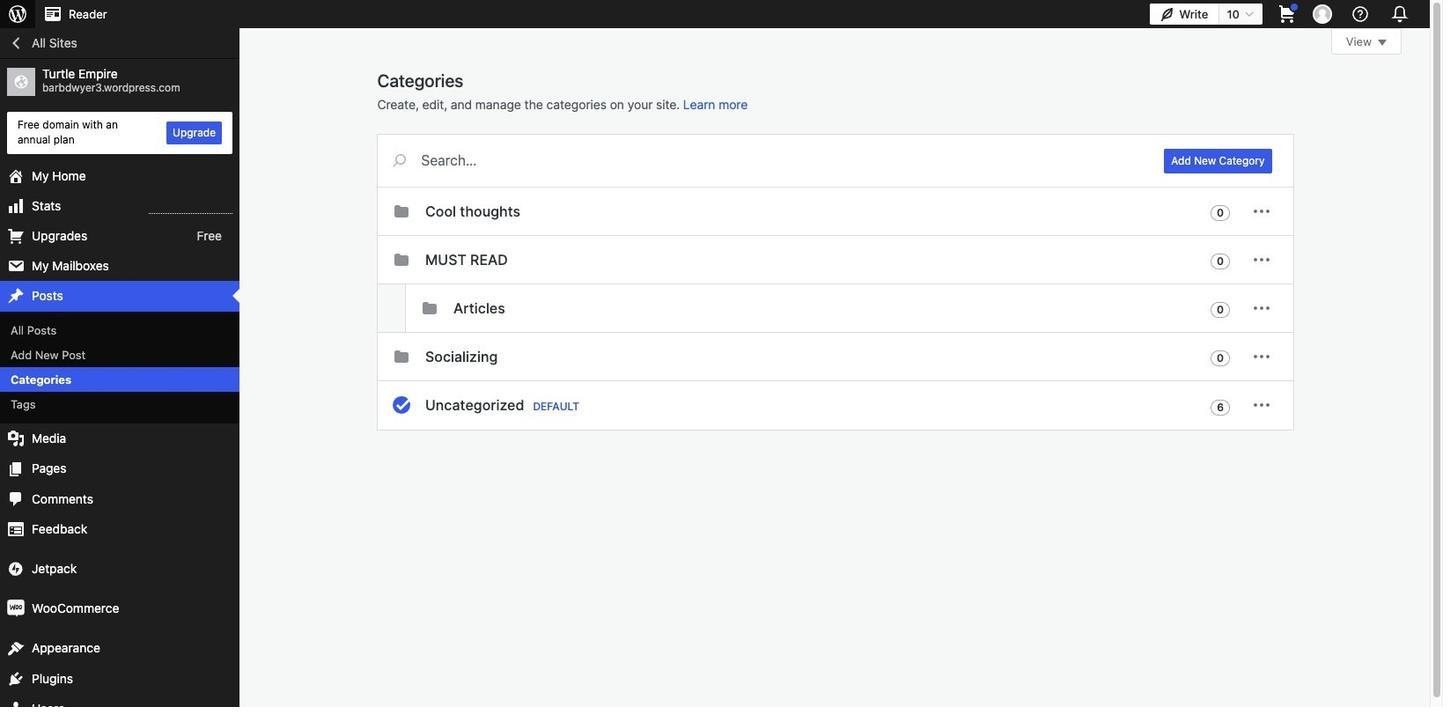 Task type: vqa. For each thing, say whether or not it's contained in the screenshot.
img to the top
yes



Task type: describe. For each thing, give the bounding box(es) containing it.
must read image
[[391, 249, 412, 270]]

cool thoughts image
[[391, 201, 412, 222]]

highest hourly views 0 image
[[149, 202, 233, 214]]

2 img image from the top
[[7, 600, 25, 618]]

toggle menu image for socializing icon
[[1251, 346, 1272, 367]]

my shopping cart image
[[1277, 4, 1298, 25]]

articles image
[[419, 298, 440, 319]]

toggle menu image for must read icon in the top left of the page
[[1251, 249, 1272, 270]]

Search search field
[[421, 135, 1143, 186]]

uncategorized image
[[391, 395, 412, 416]]

toggle menu image for the articles image
[[1251, 298, 1272, 319]]

manage your notifications image
[[1388, 2, 1413, 26]]

my profile image
[[1313, 4, 1333, 24]]

toggle menu image for cool thoughts image
[[1251, 201, 1272, 222]]



Task type: locate. For each thing, give the bounding box(es) containing it.
toggle menu image
[[1251, 249, 1272, 270], [1251, 346, 1272, 367], [1251, 395, 1272, 416]]

None search field
[[377, 135, 1143, 186]]

closed image
[[1378, 40, 1387, 46]]

1 img image from the top
[[7, 560, 25, 578]]

2 toggle menu image from the top
[[1251, 346, 1272, 367]]

toggle menu image for uncategorized image
[[1251, 395, 1272, 416]]

1 vertical spatial toggle menu image
[[1251, 346, 1272, 367]]

toggle menu image
[[1251, 201, 1272, 222], [1251, 298, 1272, 319]]

0 vertical spatial img image
[[7, 560, 25, 578]]

open search image
[[377, 150, 421, 171]]

1 toggle menu image from the top
[[1251, 249, 1272, 270]]

socializing image
[[391, 346, 412, 367]]

1 vertical spatial img image
[[7, 600, 25, 618]]

help image
[[1350, 4, 1371, 25]]

img image
[[7, 560, 25, 578], [7, 600, 25, 618]]

main content
[[377, 28, 1402, 431]]

manage your sites image
[[7, 4, 28, 25]]

3 toggle menu image from the top
[[1251, 395, 1272, 416]]

row
[[377, 188, 1293, 431]]

0 vertical spatial toggle menu image
[[1251, 201, 1272, 222]]

1 toggle menu image from the top
[[1251, 201, 1272, 222]]

1 vertical spatial toggle menu image
[[1251, 298, 1272, 319]]

2 toggle menu image from the top
[[1251, 298, 1272, 319]]

0 vertical spatial toggle menu image
[[1251, 249, 1272, 270]]

2 vertical spatial toggle menu image
[[1251, 395, 1272, 416]]



